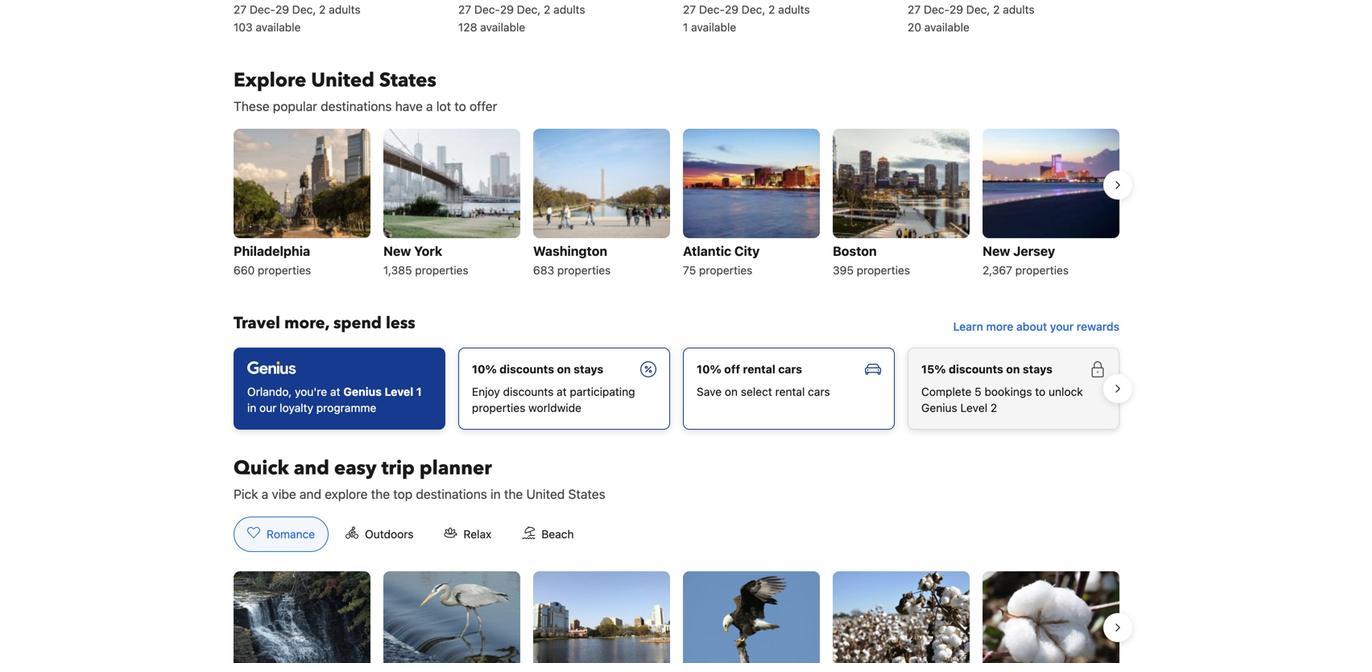 Task type: locate. For each thing, give the bounding box(es) containing it.
dec, inside "27 dec-29 dec, 2 adults 1 available"
[[742, 3, 765, 16]]

washington 683 properties
[[533, 244, 611, 277]]

rental
[[743, 363, 775, 376], [775, 385, 805, 399]]

1 vertical spatial genius
[[921, 401, 957, 415]]

29 inside "27 dec-29 dec, 2 adults 103 available"
[[275, 3, 289, 16]]

1 vertical spatial 1
[[416, 385, 422, 399]]

the
[[371, 487, 390, 502], [504, 487, 523, 502]]

2 adults from the left
[[553, 3, 585, 16]]

quick
[[234, 455, 289, 482]]

1 horizontal spatial cars
[[808, 385, 830, 399]]

adults inside "27 dec-29 dec, 2 adults 1 available"
[[778, 3, 810, 16]]

0 horizontal spatial level
[[385, 385, 413, 399]]

available inside "27 dec-29 dec, 2 adults 103 available"
[[256, 20, 301, 34]]

cars right select
[[808, 385, 830, 399]]

3 available from the left
[[691, 20, 736, 34]]

states up beach
[[568, 487, 605, 502]]

available inside 27 dec-29 dec, 2 adults 20 available
[[924, 20, 970, 34]]

genius up the programme
[[343, 385, 382, 399]]

new
[[383, 244, 411, 259], [983, 244, 1010, 259]]

3 dec- from the left
[[699, 3, 725, 16]]

destinations inside explore united states these popular destinations have a lot to offer
[[321, 99, 392, 114]]

jersey
[[1013, 244, 1055, 259]]

united
[[311, 67, 374, 94], [526, 487, 565, 502]]

discounts up enjoy discounts at participating properties worldwide
[[500, 363, 554, 376]]

10% for 10% discounts on stays
[[472, 363, 497, 376]]

10% off rental cars
[[697, 363, 802, 376]]

0 horizontal spatial new
[[383, 244, 411, 259]]

1 at from the left
[[330, 385, 340, 399]]

2 inside "27 dec-29 dec, 2 adults 1 available"
[[768, 3, 775, 16]]

vibe
[[272, 487, 296, 502]]

the up beach button
[[504, 487, 523, 502]]

tab list containing romance
[[221, 517, 600, 553]]

1 horizontal spatial united
[[526, 487, 565, 502]]

available for 20 available
[[924, 20, 970, 34]]

level
[[385, 385, 413, 399], [960, 401, 987, 415]]

stays up participating
[[574, 363, 603, 376]]

1 10% from the left
[[472, 363, 497, 376]]

0 vertical spatial 1
[[683, 20, 688, 34]]

0 vertical spatial states
[[379, 67, 436, 94]]

discounts for discounts
[[500, 363, 554, 376]]

properties down the jersey
[[1015, 264, 1069, 277]]

dec-
[[250, 3, 275, 16], [474, 3, 500, 16], [699, 3, 725, 16], [924, 3, 950, 16]]

4 dec, from the left
[[966, 3, 990, 16]]

1 29 from the left
[[275, 3, 289, 16]]

1 adults from the left
[[329, 3, 361, 16]]

available inside "27 dec-29 dec, 2 adults 1 available"
[[691, 20, 736, 34]]

29 for 128 available
[[500, 3, 514, 16]]

have
[[395, 99, 423, 114]]

27 inside "27 dec-29 dec, 2 adults 1 available"
[[683, 3, 696, 16]]

2 inside 27 dec-29 dec, 2 adults 20 available
[[993, 3, 1000, 16]]

1 region from the top
[[221, 122, 1132, 287]]

destinations
[[321, 99, 392, 114], [416, 487, 487, 502]]

dec, inside "27 dec-29 dec, 2 adults 103 available"
[[292, 3, 316, 16]]

properties down enjoy
[[472, 401, 525, 415]]

in up relax
[[490, 487, 501, 502]]

1 dec, from the left
[[292, 3, 316, 16]]

1 stays from the left
[[574, 363, 603, 376]]

offer
[[470, 99, 497, 114]]

1
[[683, 20, 688, 34], [416, 385, 422, 399]]

to right 'lot'
[[455, 99, 466, 114]]

0 horizontal spatial at
[[330, 385, 340, 399]]

properties
[[258, 264, 311, 277], [415, 264, 468, 277], [557, 264, 611, 277], [699, 264, 752, 277], [857, 264, 910, 277], [1015, 264, 1069, 277], [472, 401, 525, 415]]

15% discounts on stays
[[921, 363, 1053, 376]]

29 inside 27 dec-29 dec, 2 adults 20 available
[[949, 3, 963, 16]]

0 vertical spatial cars
[[778, 363, 802, 376]]

properties down the washington
[[557, 264, 611, 277]]

spend
[[333, 312, 382, 335]]

properties inside washington 683 properties
[[557, 264, 611, 277]]

learn more about your rewards link
[[947, 312, 1126, 341]]

dec, inside 27 dec-29 dec, 2 adults 20 available
[[966, 3, 990, 16]]

27 inside "27 dec-29 dec, 2 adults 103 available"
[[234, 3, 247, 16]]

2 for 103 available
[[319, 3, 326, 16]]

1 inside orlando, you're at genius level 1 in our loyalty programme
[[416, 385, 422, 399]]

on for bookings
[[1006, 363, 1020, 376]]

you're
[[295, 385, 327, 399]]

0 vertical spatial level
[[385, 385, 413, 399]]

blue genius logo image
[[247, 362, 296, 374], [247, 362, 296, 374]]

0 horizontal spatial states
[[379, 67, 436, 94]]

0 vertical spatial in
[[247, 401, 256, 415]]

dec,
[[292, 3, 316, 16], [517, 3, 541, 16], [742, 3, 765, 16], [966, 3, 990, 16]]

and right vibe
[[300, 487, 321, 502]]

27 dec-29 dec, 2 adults 103 available
[[234, 3, 361, 34]]

at
[[330, 385, 340, 399], [557, 385, 567, 399]]

properties inside boston 395 properties
[[857, 264, 910, 277]]

at up worldwide
[[557, 385, 567, 399]]

27 for 27 dec-29 dec, 2 adults 103 available
[[234, 3, 247, 16]]

bookings
[[985, 385, 1032, 399]]

properties down philadelphia
[[258, 264, 311, 277]]

0 horizontal spatial a
[[262, 487, 268, 502]]

dec- inside the 27 dec-29 dec, 2 adults 128 available
[[474, 3, 500, 16]]

1 vertical spatial and
[[300, 487, 321, 502]]

on right save at bottom
[[725, 385, 738, 399]]

in inside 'quick and easy trip planner pick a vibe and explore the top destinations in the united states'
[[490, 487, 501, 502]]

2 29 from the left
[[500, 3, 514, 16]]

29
[[275, 3, 289, 16], [500, 3, 514, 16], [725, 3, 739, 16], [949, 3, 963, 16]]

united inside explore united states these popular destinations have a lot to offer
[[311, 67, 374, 94]]

pick
[[234, 487, 258, 502]]

at inside orlando, you're at genius level 1 in our loyalty programme
[[330, 385, 340, 399]]

and up vibe
[[294, 455, 329, 482]]

395
[[833, 264, 854, 277]]

2 horizontal spatial on
[[1006, 363, 1020, 376]]

10% up save at bottom
[[697, 363, 721, 376]]

level down 5
[[960, 401, 987, 415]]

2 inside "27 dec-29 dec, 2 adults 103 available"
[[319, 3, 326, 16]]

properties inside "new jersey 2,367 properties"
[[1015, 264, 1069, 277]]

3 adults from the left
[[778, 3, 810, 16]]

in left 'our'
[[247, 401, 256, 415]]

1 horizontal spatial stays
[[1023, 363, 1053, 376]]

1 horizontal spatial new
[[983, 244, 1010, 259]]

0 horizontal spatial 10%
[[472, 363, 497, 376]]

2 stays from the left
[[1023, 363, 1053, 376]]

properties down atlantic
[[699, 264, 752, 277]]

0 vertical spatial a
[[426, 99, 433, 114]]

2 available from the left
[[480, 20, 525, 34]]

properties inside 'new york 1,385 properties'
[[415, 264, 468, 277]]

2 inside the "complete 5 bookings to unlock genius level 2"
[[990, 401, 997, 415]]

explore
[[325, 487, 368, 502]]

adults for 27 dec-29 dec, 2 adults 103 available
[[329, 3, 361, 16]]

0 horizontal spatial stays
[[574, 363, 603, 376]]

united up popular
[[311, 67, 374, 94]]

on up bookings
[[1006, 363, 1020, 376]]

tab list
[[221, 517, 600, 553]]

discounts down the 10% discounts on stays
[[503, 385, 554, 399]]

1 dec- from the left
[[250, 3, 275, 16]]

discounts
[[500, 363, 554, 376], [949, 363, 1003, 376], [503, 385, 554, 399]]

2 27 from the left
[[458, 3, 471, 16]]

states
[[379, 67, 436, 94], [568, 487, 605, 502]]

4 27 from the left
[[908, 3, 921, 16]]

adults
[[329, 3, 361, 16], [553, 3, 585, 16], [778, 3, 810, 16], [1003, 3, 1035, 16]]

on up enjoy discounts at participating properties worldwide
[[557, 363, 571, 376]]

genius inside the "complete 5 bookings to unlock genius level 2"
[[921, 401, 957, 415]]

0 vertical spatial rental
[[743, 363, 775, 376]]

trip
[[381, 455, 415, 482]]

1 horizontal spatial at
[[557, 385, 567, 399]]

explore united states these popular destinations have a lot to offer
[[234, 67, 497, 114]]

2 vertical spatial region
[[221, 565, 1132, 664]]

philadelphia
[[234, 244, 310, 259]]

region
[[221, 122, 1132, 287], [221, 341, 1132, 436], [221, 565, 1132, 664]]

adults inside "27 dec-29 dec, 2 adults 103 available"
[[329, 3, 361, 16]]

1 horizontal spatial states
[[568, 487, 605, 502]]

1 vertical spatial level
[[960, 401, 987, 415]]

2 new from the left
[[983, 244, 1010, 259]]

states inside 'quick and easy trip planner pick a vibe and explore the top destinations in the united states'
[[568, 487, 605, 502]]

new up 2,367
[[983, 244, 1010, 259]]

at inside enjoy discounts at participating properties worldwide
[[557, 385, 567, 399]]

1 horizontal spatial 1
[[683, 20, 688, 34]]

1 horizontal spatial genius
[[921, 401, 957, 415]]

united up beach button
[[526, 487, 565, 502]]

rental right select
[[775, 385, 805, 399]]

adults inside 27 dec-29 dec, 2 adults 20 available
[[1003, 3, 1035, 16]]

0 vertical spatial destinations
[[321, 99, 392, 114]]

a left vibe
[[262, 487, 268, 502]]

0 horizontal spatial genius
[[343, 385, 382, 399]]

rental up select
[[743, 363, 775, 376]]

region containing 10% discounts on stays
[[221, 341, 1132, 436]]

new inside 'new york 1,385 properties'
[[383, 244, 411, 259]]

cars
[[778, 363, 802, 376], [808, 385, 830, 399]]

participating
[[570, 385, 635, 399]]

new inside "new jersey 2,367 properties"
[[983, 244, 1010, 259]]

on
[[557, 363, 571, 376], [1006, 363, 1020, 376], [725, 385, 738, 399]]

0 horizontal spatial in
[[247, 401, 256, 415]]

available inside the 27 dec-29 dec, 2 adults 128 available
[[480, 20, 525, 34]]

in inside orlando, you're at genius level 1 in our loyalty programme
[[247, 401, 256, 415]]

4 dec- from the left
[[924, 3, 950, 16]]

new york 1,385 properties
[[383, 244, 468, 277]]

1 available from the left
[[256, 20, 301, 34]]

2 10% from the left
[[697, 363, 721, 376]]

easy
[[334, 455, 377, 482]]

destinations left have
[[321, 99, 392, 114]]

dec, for 1 available
[[742, 3, 765, 16]]

adults inside the 27 dec-29 dec, 2 adults 128 available
[[553, 3, 585, 16]]

1 vertical spatial united
[[526, 487, 565, 502]]

outdoors button
[[332, 517, 427, 552]]

philadelphia 660 properties
[[234, 244, 311, 277]]

4 available from the left
[[924, 20, 970, 34]]

level inside the "complete 5 bookings to unlock genius level 2"
[[960, 401, 987, 415]]

new for new jersey
[[983, 244, 1010, 259]]

at for participating
[[557, 385, 567, 399]]

2
[[319, 3, 326, 16], [544, 3, 550, 16], [768, 3, 775, 16], [993, 3, 1000, 16], [990, 401, 997, 415]]

dec- inside "27 dec-29 dec, 2 adults 103 available"
[[250, 3, 275, 16]]

1 vertical spatial in
[[490, 487, 501, 502]]

10%
[[472, 363, 497, 376], [697, 363, 721, 376]]

1 vertical spatial to
[[1035, 385, 1046, 399]]

1 horizontal spatial to
[[1035, 385, 1046, 399]]

27 dec-29 dec, 2 adults 128 available
[[458, 3, 585, 34]]

1 horizontal spatial a
[[426, 99, 433, 114]]

a left 'lot'
[[426, 99, 433, 114]]

stays
[[574, 363, 603, 376], [1023, 363, 1053, 376]]

1 horizontal spatial 10%
[[697, 363, 721, 376]]

27 for 27 dec-29 dec, 2 adults 20 available
[[908, 3, 921, 16]]

new up the 1,385 at top left
[[383, 244, 411, 259]]

3 dec, from the left
[[742, 3, 765, 16]]

planner
[[420, 455, 492, 482]]

level inside orlando, you're at genius level 1 in our loyalty programme
[[385, 385, 413, 399]]

1 new from the left
[[383, 244, 411, 259]]

our
[[259, 401, 277, 415]]

beach
[[541, 528, 574, 541]]

orlando, you're at genius level 1 in our loyalty programme
[[247, 385, 422, 415]]

discounts up 5
[[949, 363, 1003, 376]]

0 horizontal spatial destinations
[[321, 99, 392, 114]]

in
[[247, 401, 256, 415], [490, 487, 501, 502]]

properties down york at the top left of page
[[415, 264, 468, 277]]

the left the top
[[371, 487, 390, 502]]

states up have
[[379, 67, 436, 94]]

2 dec, from the left
[[517, 3, 541, 16]]

29 for 20 available
[[949, 3, 963, 16]]

0 vertical spatial to
[[455, 99, 466, 114]]

0 horizontal spatial 1
[[416, 385, 422, 399]]

2 at from the left
[[557, 385, 567, 399]]

about
[[1016, 320, 1047, 333]]

1 horizontal spatial level
[[960, 401, 987, 415]]

0 horizontal spatial the
[[371, 487, 390, 502]]

properties down the boston
[[857, 264, 910, 277]]

available for 128 available
[[480, 20, 525, 34]]

complete 5 bookings to unlock genius level 2
[[921, 385, 1083, 415]]

stays up unlock
[[1023, 363, 1053, 376]]

1 horizontal spatial in
[[490, 487, 501, 502]]

these
[[234, 99, 270, 114]]

27 inside 27 dec-29 dec, 2 adults 20 available
[[908, 3, 921, 16]]

4 29 from the left
[[949, 3, 963, 16]]

cars up save on select rental cars
[[778, 363, 802, 376]]

0 vertical spatial region
[[221, 122, 1132, 287]]

1 27 from the left
[[234, 3, 247, 16]]

destinations down planner
[[416, 487, 487, 502]]

off
[[724, 363, 740, 376]]

10% up enjoy
[[472, 363, 497, 376]]

learn
[[953, 320, 983, 333]]

genius down complete at right bottom
[[921, 401, 957, 415]]

atlantic city 75 properties
[[683, 244, 760, 277]]

genius
[[343, 385, 382, 399], [921, 401, 957, 415]]

1 vertical spatial states
[[568, 487, 605, 502]]

to inside the "complete 5 bookings to unlock genius level 2"
[[1035, 385, 1046, 399]]

2 dec- from the left
[[474, 3, 500, 16]]

27 dec-29 dec, 2 adults 20 available
[[908, 3, 1035, 34]]

dec- inside 27 dec-29 dec, 2 adults 20 available
[[924, 3, 950, 16]]

2,367
[[983, 264, 1012, 277]]

0 horizontal spatial cars
[[778, 363, 802, 376]]

dec- inside "27 dec-29 dec, 2 adults 1 available"
[[699, 3, 725, 16]]

29 inside "27 dec-29 dec, 2 adults 1 available"
[[725, 3, 739, 16]]

0 horizontal spatial to
[[455, 99, 466, 114]]

adults for 27 dec-29 dec, 2 adults 20 available
[[1003, 3, 1035, 16]]

3 29 from the left
[[725, 3, 739, 16]]

2 inside the 27 dec-29 dec, 2 adults 128 available
[[544, 3, 550, 16]]

1 horizontal spatial on
[[725, 385, 738, 399]]

to left unlock
[[1035, 385, 1046, 399]]

29 inside the 27 dec-29 dec, 2 adults 128 available
[[500, 3, 514, 16]]

0 horizontal spatial united
[[311, 67, 374, 94]]

to
[[455, 99, 466, 114], [1035, 385, 1046, 399]]

at for genius
[[330, 385, 340, 399]]

0 vertical spatial united
[[311, 67, 374, 94]]

available
[[256, 20, 301, 34], [480, 20, 525, 34], [691, 20, 736, 34], [924, 20, 970, 34]]

29 for 103 available
[[275, 3, 289, 16]]

1 the from the left
[[371, 487, 390, 502]]

4 adults from the left
[[1003, 3, 1035, 16]]

boston 395 properties
[[833, 244, 910, 277]]

0 vertical spatial genius
[[343, 385, 382, 399]]

3 27 from the left
[[683, 3, 696, 16]]

128
[[458, 20, 477, 34]]

rewards
[[1077, 320, 1120, 333]]

enjoy discounts at participating properties worldwide
[[472, 385, 635, 415]]

1 vertical spatial destinations
[[416, 487, 487, 502]]

27 inside the 27 dec-29 dec, 2 adults 128 available
[[458, 3, 471, 16]]

and
[[294, 455, 329, 482], [300, 487, 321, 502]]

0 horizontal spatial on
[[557, 363, 571, 376]]

at up the programme
[[330, 385, 340, 399]]

dec, inside the 27 dec-29 dec, 2 adults 128 available
[[517, 3, 541, 16]]

1 vertical spatial region
[[221, 341, 1132, 436]]

1 vertical spatial a
[[262, 487, 268, 502]]

level down less
[[385, 385, 413, 399]]

2 region from the top
[[221, 341, 1132, 436]]

loyalty
[[280, 401, 313, 415]]

1 horizontal spatial destinations
[[416, 487, 487, 502]]

available for 103 available
[[256, 20, 301, 34]]

region containing philadelphia
[[221, 122, 1132, 287]]

27
[[234, 3, 247, 16], [458, 3, 471, 16], [683, 3, 696, 16], [908, 3, 921, 16]]

washington
[[533, 244, 607, 259]]

1 horizontal spatial the
[[504, 487, 523, 502]]



Task type: vqa. For each thing, say whether or not it's contained in the screenshot.
'There are thousands of Genius properties, both close to home and farther away. Where will you go next?'
no



Task type: describe. For each thing, give the bounding box(es) containing it.
660
[[234, 264, 255, 277]]

a inside explore united states these popular destinations have a lot to offer
[[426, 99, 433, 114]]

29 for 1 available
[[725, 3, 739, 16]]

travel
[[234, 312, 280, 335]]

orlando,
[[247, 385, 292, 399]]

stays for 10% discounts on stays
[[574, 363, 603, 376]]

2 for 20 available
[[993, 3, 1000, 16]]

stays for 15% discounts on stays
[[1023, 363, 1053, 376]]

states inside explore united states these popular destinations have a lot to offer
[[379, 67, 436, 94]]

region for explore united states
[[221, 122, 1132, 287]]

20
[[908, 20, 921, 34]]

boston
[[833, 244, 877, 259]]

explore
[[234, 67, 306, 94]]

27 for 27 dec-29 dec, 2 adults 1 available
[[683, 3, 696, 16]]

outdoors
[[365, 528, 414, 541]]

lot
[[436, 99, 451, 114]]

new jersey 2,367 properties
[[983, 244, 1069, 277]]

discounts inside enjoy discounts at participating properties worldwide
[[503, 385, 554, 399]]

save
[[697, 385, 722, 399]]

more,
[[284, 312, 329, 335]]

dec, for 103 available
[[292, 3, 316, 16]]

1 vertical spatial cars
[[808, 385, 830, 399]]

quick and easy trip planner pick a vibe and explore the top destinations in the united states
[[234, 455, 605, 502]]

adults for 27 dec-29 dec, 2 adults 128 available
[[553, 3, 585, 16]]

2 the from the left
[[504, 487, 523, 502]]

popular
[[273, 99, 317, 114]]

15%
[[921, 363, 946, 376]]

10% discounts on stays
[[472, 363, 603, 376]]

10% for 10% off rental cars
[[697, 363, 721, 376]]

atlantic
[[683, 244, 731, 259]]

york
[[414, 244, 442, 259]]

dec- for 20
[[924, 3, 950, 16]]

properties inside philadelphia 660 properties
[[258, 264, 311, 277]]

romance button
[[234, 517, 329, 552]]

75
[[683, 264, 696, 277]]

less
[[386, 312, 415, 335]]

27 dec-29 dec, 2 adults 1 available
[[683, 3, 810, 34]]

genius inside orlando, you're at genius level 1 in our loyalty programme
[[343, 385, 382, 399]]

beach button
[[508, 517, 588, 552]]

region for travel more, spend less
[[221, 341, 1132, 436]]

programme
[[316, 401, 376, 415]]

properties inside enjoy discounts at participating properties worldwide
[[472, 401, 525, 415]]

your
[[1050, 320, 1074, 333]]

enjoy
[[472, 385, 500, 399]]

complete
[[921, 385, 972, 399]]

adults for 27 dec-29 dec, 2 adults 1 available
[[778, 3, 810, 16]]

save on select rental cars
[[697, 385, 830, 399]]

1 inside "27 dec-29 dec, 2 adults 1 available"
[[683, 20, 688, 34]]

on for at
[[557, 363, 571, 376]]

unlock
[[1049, 385, 1083, 399]]

dec- for 1
[[699, 3, 725, 16]]

relax button
[[430, 517, 505, 552]]

travel more, spend less
[[234, 312, 415, 335]]

3 region from the top
[[221, 565, 1132, 664]]

dec, for 128 available
[[517, 3, 541, 16]]

united inside 'quick and easy trip planner pick a vibe and explore the top destinations in the united states'
[[526, 487, 565, 502]]

destinations inside 'quick and easy trip planner pick a vibe and explore the top destinations in the united states'
[[416, 487, 487, 502]]

top
[[393, 487, 413, 502]]

learn more about your rewards
[[953, 320, 1120, 333]]

new for new york
[[383, 244, 411, 259]]

103
[[234, 20, 253, 34]]

dec- for 128
[[474, 3, 500, 16]]

27 for 27 dec-29 dec, 2 adults 128 available
[[458, 3, 471, 16]]

worldwide
[[528, 401, 581, 415]]

to inside explore united states these popular destinations have a lot to offer
[[455, 99, 466, 114]]

city
[[734, 244, 760, 259]]

5
[[975, 385, 981, 399]]

more
[[986, 320, 1013, 333]]

romance
[[267, 528, 315, 541]]

properties inside atlantic city 75 properties
[[699, 264, 752, 277]]

dec- for 103
[[250, 3, 275, 16]]

select
[[741, 385, 772, 399]]

1,385
[[383, 264, 412, 277]]

available for 1 available
[[691, 20, 736, 34]]

0 vertical spatial and
[[294, 455, 329, 482]]

a inside 'quick and easy trip planner pick a vibe and explore the top destinations in the united states'
[[262, 487, 268, 502]]

1 vertical spatial rental
[[775, 385, 805, 399]]

2 for 1 available
[[768, 3, 775, 16]]

relax
[[464, 528, 492, 541]]

2 for 128 available
[[544, 3, 550, 16]]

dec, for 20 available
[[966, 3, 990, 16]]

683
[[533, 264, 554, 277]]

discounts for 5
[[949, 363, 1003, 376]]



